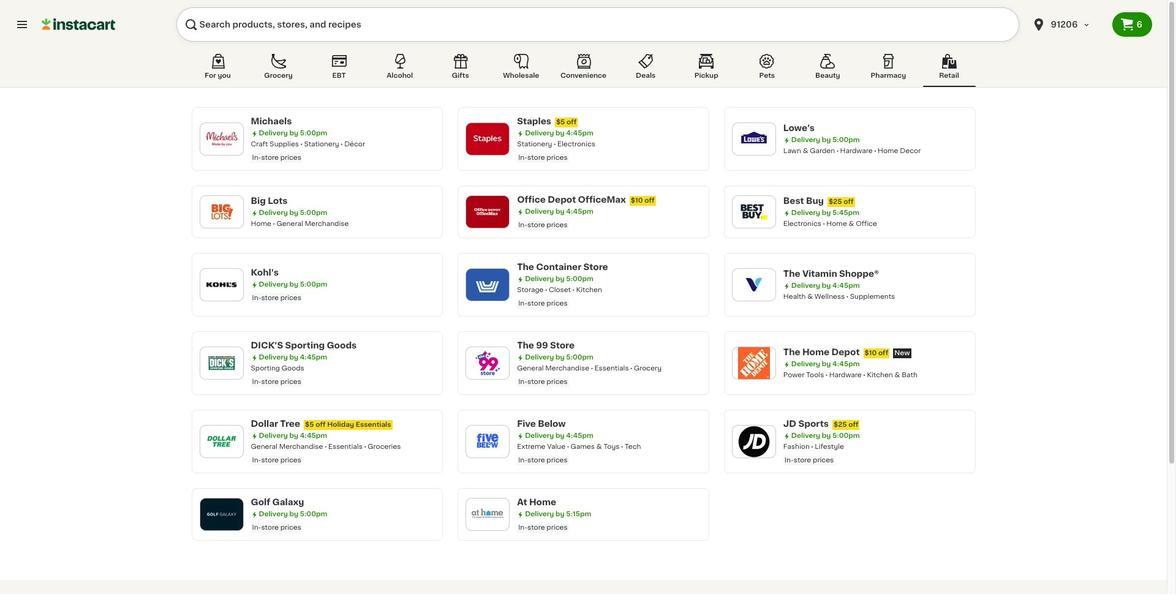 Task type: vqa. For each thing, say whether or not it's contained in the screenshot.
the Bath
yes



Task type: describe. For each thing, give the bounding box(es) containing it.
99
[[536, 341, 548, 350]]

sports
[[798, 420, 829, 428]]

1 vertical spatial grocery
[[634, 365, 662, 372]]

off inside staples $5 off
[[567, 119, 577, 126]]

4:45pm down office depot officemax $10 off
[[566, 208, 593, 215]]

by for big lots logo
[[289, 209, 298, 216]]

by for the vitamin shoppe® logo
[[822, 282, 831, 289]]

alcohol
[[387, 72, 413, 79]]

by for best buy logo
[[822, 209, 831, 216]]

in-store prices down sporting goods
[[252, 379, 301, 385]]

91206
[[1051, 20, 1078, 29]]

in- down storage
[[518, 300, 527, 307]]

the up power on the right of the page
[[783, 348, 800, 357]]

at
[[517, 498, 527, 507]]

off inside 'dollar tree $5 off holiday essentials'
[[316, 421, 326, 428]]

dick's sporting goods logo image
[[206, 347, 237, 379]]

delivery by 5:00pm for michaels
[[259, 130, 327, 137]]

store down "stationery electronics"
[[527, 154, 545, 161]]

value
[[547, 443, 565, 450]]

prices down galaxy
[[280, 524, 301, 531]]

1 91206 button from the left
[[1024, 7, 1112, 42]]

five
[[517, 420, 536, 428]]

the home depot logo image
[[738, 347, 770, 379]]

décor
[[344, 141, 365, 148]]

delivery for dollar tree logo
[[259, 432, 288, 439]]

delivery by 5:00pm for the 99 store
[[525, 354, 594, 361]]

store down at home
[[527, 524, 545, 531]]

games
[[571, 443, 595, 450]]

home down big at the left top of the page
[[251, 221, 271, 227]]

in-store prices down fashion lifestyle
[[785, 457, 834, 464]]

general merchandise essentials grocery
[[517, 365, 662, 372]]

delivery by 4:45pm for supplements
[[791, 282, 860, 289]]

jd sports $25 off
[[783, 420, 858, 428]]

gifts
[[452, 72, 469, 79]]

4:45pm for essentials
[[300, 432, 327, 439]]

supplements
[[850, 293, 895, 300]]

in- down fashion
[[785, 457, 794, 464]]

prices down tree
[[280, 457, 301, 464]]

power tools hardware kitchen & bath
[[783, 372, 918, 379]]

in- down kohl's
[[252, 295, 261, 301]]

golf galaxy logo image
[[206, 499, 237, 530]]

by for the 99 store logo
[[556, 354, 565, 361]]

1 horizontal spatial kitchen
[[867, 372, 893, 379]]

delivery by 4:45pm down office depot officemax $10 off
[[525, 208, 593, 215]]

delivery by 4:45pm for electronics
[[525, 130, 593, 137]]

general for general merchandise essentials grocery
[[517, 365, 544, 372]]

staples logo image
[[472, 123, 504, 155]]

in- right office depot officemax logo
[[518, 222, 527, 228]]

delivery for jd sports logo
[[791, 432, 820, 439]]

& down 5:45pm
[[849, 221, 854, 227]]

deals
[[636, 72, 656, 79]]

ebt
[[332, 72, 346, 79]]

in-store prices up container
[[518, 222, 568, 228]]

the vitamin shoppe®
[[783, 270, 879, 278]]

prices down general merchandise essentials grocery
[[547, 379, 568, 385]]

staples
[[517, 117, 551, 126]]

the for the container store
[[517, 263, 534, 271]]

storage
[[517, 287, 544, 293]]

4:45pm for electronics
[[566, 130, 593, 137]]

delivery by 5:15pm
[[525, 511, 591, 518]]

tree
[[280, 420, 300, 428]]

retail
[[939, 72, 959, 79]]

in- down "stationery electronics"
[[518, 154, 527, 161]]

the home depot $10 off new
[[783, 348, 910, 357]]

delivery for lowe's logo
[[791, 137, 820, 143]]

golf
[[251, 498, 270, 507]]

office depot officemax $10 off
[[517, 195, 655, 204]]

general for general merchandise essentials groceries
[[251, 443, 277, 450]]

garden
[[810, 148, 835, 154]]

the for the 99 store
[[517, 341, 534, 350]]

big
[[251, 197, 266, 205]]

alcohol button
[[373, 51, 426, 87]]

dollar tree logo image
[[206, 426, 237, 458]]

big lots logo image
[[206, 196, 237, 228]]

power
[[783, 372, 805, 379]]

in-store prices down "stationery electronics"
[[518, 154, 568, 161]]

5:00pm for golf galaxy
[[300, 511, 327, 518]]

pharmacy button
[[862, 51, 915, 87]]

closet
[[549, 287, 571, 293]]

5:45pm
[[832, 209, 859, 216]]

$25 for best buy
[[829, 198, 842, 205]]

prices down value
[[547, 457, 568, 464]]

staples $5 off
[[517, 117, 577, 126]]

prices down office depot officemax $10 off
[[547, 222, 568, 228]]

tools
[[806, 372, 824, 379]]

pets button
[[741, 51, 793, 87]]

michaels logo image
[[206, 123, 237, 155]]

lawn & garden hardware home decor
[[783, 148, 921, 154]]

electronics home & office
[[783, 221, 877, 227]]

golf galaxy
[[251, 498, 304, 507]]

for you
[[205, 72, 231, 79]]

delivery by 5:00pm for lowe's
[[791, 137, 860, 143]]

& right health
[[807, 293, 813, 300]]

in- down extreme
[[518, 457, 527, 464]]

shop categories tab list
[[191, 51, 975, 87]]

five below logo image
[[472, 426, 504, 458]]

delivery for the 99 store logo
[[525, 354, 554, 361]]

6
[[1137, 20, 1142, 29]]

by for the michaels logo
[[289, 130, 298, 137]]

off inside office depot officemax $10 off
[[645, 197, 655, 204]]

fashion lifestyle
[[783, 443, 844, 450]]

store down kohl's
[[261, 295, 279, 301]]

bath
[[902, 372, 918, 379]]

5:00pm for kohl's
[[300, 281, 327, 288]]

essentials for groceries
[[328, 443, 363, 450]]

store down sporting goods
[[261, 379, 279, 385]]

delivery by 4:45pm for essentials
[[259, 432, 327, 439]]

1 horizontal spatial sporting
[[285, 341, 325, 350]]

prices down delivery by 5:15pm
[[547, 524, 568, 531]]

the 99 store
[[517, 341, 575, 350]]

delivery for the vitamin shoppe® logo
[[791, 282, 820, 289]]

at home logo image
[[472, 499, 504, 530]]

the container store
[[517, 263, 608, 271]]

by for office depot officemax logo
[[556, 208, 565, 215]]

by for the container store logo
[[556, 276, 565, 282]]

toys
[[604, 443, 620, 450]]

lifestyle
[[815, 443, 844, 450]]

$10 for office depot officemax
[[631, 197, 643, 204]]

essentials for grocery
[[595, 365, 629, 372]]

best buy $25 off
[[783, 197, 854, 205]]

4:45pm down dick's sporting goods
[[300, 354, 327, 361]]

prices down storage closet kitchen
[[547, 300, 568, 307]]

store down golf galaxy
[[261, 524, 279, 531]]

delivery by 5:00pm up lifestyle
[[791, 432, 860, 439]]

delivery by 4:45pm down dick's sporting goods
[[259, 354, 327, 361]]

delivery for best buy logo
[[791, 209, 820, 216]]

5:00pm for michaels
[[300, 130, 327, 137]]

kohl's
[[251, 268, 279, 277]]

0 vertical spatial electronics
[[557, 141, 595, 148]]

for
[[205, 72, 216, 79]]

best buy logo image
[[738, 196, 770, 228]]

1 stationery from the left
[[304, 141, 339, 148]]

in-store prices down 99
[[518, 379, 568, 385]]

the vitamin shoppe® logo image
[[738, 269, 770, 301]]

gifts button
[[434, 51, 487, 87]]

supplies
[[270, 141, 299, 148]]

beauty
[[815, 72, 840, 79]]

in- down dollar
[[252, 457, 261, 464]]

& left toys
[[596, 443, 602, 450]]

store down fashion
[[794, 457, 811, 464]]

home left decor
[[878, 148, 898, 154]]

dick's
[[251, 341, 283, 350]]

the 99 store logo image
[[472, 347, 504, 379]]

& right lawn at the right top
[[803, 148, 808, 154]]

in- down craft
[[252, 154, 261, 161]]

jd sports logo image
[[738, 426, 770, 458]]

buy
[[806, 197, 824, 205]]

jd
[[783, 420, 796, 428]]

grocery inside grocery button
[[264, 72, 293, 79]]

lots
[[268, 197, 288, 205]]

by for jd sports logo
[[822, 432, 831, 439]]

store down dollar
[[261, 457, 279, 464]]

beauty button
[[801, 51, 854, 87]]

delivery by 4:45pm for hardware
[[791, 361, 860, 368]]

store up container
[[527, 222, 545, 228]]

tech
[[625, 443, 641, 450]]

delivery for the container store logo
[[525, 276, 554, 282]]

retail button
[[923, 51, 975, 87]]

five below
[[517, 420, 566, 428]]

prices up dick's sporting goods
[[280, 295, 301, 301]]

delivery by 5:45pm
[[791, 209, 859, 216]]

you
[[218, 72, 231, 79]]

by for dollar tree logo
[[289, 432, 298, 439]]

prices down sporting goods
[[280, 379, 301, 385]]

craft supplies stationery décor
[[251, 141, 365, 148]]

off inside jd sports $25 off
[[848, 421, 858, 428]]



Task type: locate. For each thing, give the bounding box(es) containing it.
prices
[[280, 154, 301, 161], [547, 154, 568, 161], [547, 222, 568, 228], [280, 295, 301, 301], [547, 300, 568, 307], [280, 379, 301, 385], [547, 379, 568, 385], [280, 457, 301, 464], [547, 457, 568, 464], [813, 457, 834, 464], [280, 524, 301, 531], [547, 524, 568, 531]]

prices down supplies
[[280, 154, 301, 161]]

dick's sporting goods
[[251, 341, 357, 350]]

holiday
[[327, 421, 354, 428]]

best
[[783, 197, 804, 205]]

0 vertical spatial store
[[583, 263, 608, 271]]

the up health
[[783, 270, 800, 278]]

by up wellness
[[822, 282, 831, 289]]

Search field
[[176, 7, 1019, 42]]

0 horizontal spatial $5
[[305, 421, 314, 428]]

off up 5:45pm
[[844, 198, 854, 205]]

6 button
[[1112, 12, 1152, 37]]

in- down golf
[[252, 524, 261, 531]]

in-store prices
[[252, 154, 301, 161], [518, 154, 568, 161], [518, 222, 568, 228], [252, 295, 301, 301], [518, 300, 568, 307], [252, 379, 301, 385], [518, 379, 568, 385], [252, 457, 301, 464], [518, 457, 568, 464], [785, 457, 834, 464], [252, 524, 301, 531], [518, 524, 568, 531]]

0 vertical spatial kitchen
[[576, 287, 602, 293]]

officemax
[[578, 195, 626, 204]]

1 horizontal spatial electronics
[[783, 221, 821, 227]]

0 vertical spatial essentials
[[595, 365, 629, 372]]

& left bath
[[895, 372, 900, 379]]

1 vertical spatial general
[[517, 365, 544, 372]]

home up delivery by 5:15pm
[[529, 498, 556, 507]]

grocery button
[[252, 51, 305, 87]]

pickup
[[695, 72, 718, 79]]

big lots
[[251, 197, 288, 205]]

$5 right tree
[[305, 421, 314, 428]]

pets
[[759, 72, 775, 79]]

at home
[[517, 498, 556, 507]]

delivery down big lots
[[259, 209, 288, 216]]

convenience button
[[556, 51, 611, 87]]

1 horizontal spatial $10
[[865, 350, 877, 357]]

2 vertical spatial merchandise
[[279, 443, 323, 450]]

pickup button
[[680, 51, 733, 87]]

by for dick's sporting goods logo
[[289, 354, 298, 361]]

wholesale
[[503, 72, 539, 79]]

delivery by 5:00pm for kohl's
[[259, 281, 327, 288]]

$5 inside staples $5 off
[[556, 119, 565, 126]]

delivery for office depot officemax logo
[[525, 208, 554, 215]]

delivery for the michaels logo
[[259, 130, 288, 137]]

shoppe®
[[839, 270, 879, 278]]

off left new
[[878, 350, 888, 357]]

delivery up health
[[791, 282, 820, 289]]

1 vertical spatial kitchen
[[867, 372, 893, 379]]

lowe's logo image
[[738, 123, 770, 155]]

hardware right 'garden' at the right of the page
[[840, 148, 873, 154]]

stationery
[[304, 141, 339, 148], [517, 141, 552, 148]]

0 horizontal spatial grocery
[[264, 72, 293, 79]]

delivery for five below logo
[[525, 432, 554, 439]]

off inside the home depot $10 off new
[[878, 350, 888, 357]]

depot up power tools hardware kitchen & bath
[[832, 348, 860, 357]]

new
[[894, 350, 910, 357]]

0 vertical spatial hardware
[[840, 148, 873, 154]]

4:45pm for supplements
[[832, 282, 860, 289]]

2 vertical spatial essentials
[[328, 443, 363, 450]]

delivery by 5:00pm for golf galaxy
[[259, 511, 327, 518]]

the container store logo image
[[472, 269, 504, 301]]

$10 up power tools hardware kitchen & bath
[[865, 350, 877, 357]]

off up "stationery electronics"
[[567, 119, 577, 126]]

2 vertical spatial general
[[251, 443, 277, 450]]

1 vertical spatial goods
[[282, 365, 304, 372]]

delivery down golf galaxy
[[259, 511, 288, 518]]

groceries
[[368, 443, 401, 450]]

by down the 99 store
[[556, 354, 565, 361]]

delivery down dollar
[[259, 432, 288, 439]]

in- down at on the left
[[518, 524, 527, 531]]

hardware down the home depot $10 off new
[[829, 372, 862, 379]]

1 vertical spatial $25
[[834, 421, 847, 428]]

None search field
[[176, 7, 1019, 42]]

instacart image
[[42, 17, 115, 32]]

home for the home depot $10 off new
[[802, 348, 830, 357]]

essentials inside 'dollar tree $5 off holiday essentials'
[[356, 421, 391, 428]]

kohl's logo image
[[206, 269, 237, 301]]

in-store prices down supplies
[[252, 154, 301, 161]]

store down craft
[[261, 154, 279, 161]]

health & wellness supplements
[[783, 293, 895, 300]]

delivery for golf galaxy logo
[[259, 511, 288, 518]]

1 horizontal spatial stationery
[[517, 141, 552, 148]]

ebt button
[[313, 51, 365, 87]]

off right sports
[[848, 421, 858, 428]]

store down extreme
[[527, 457, 545, 464]]

0 horizontal spatial depot
[[548, 195, 576, 204]]

off left holiday on the bottom left of page
[[316, 421, 326, 428]]

2 stationery from the left
[[517, 141, 552, 148]]

1 horizontal spatial $5
[[556, 119, 565, 126]]

delivery by 5:00pm down kohl's
[[259, 281, 327, 288]]

delivery by 5:00pm for the container store
[[525, 276, 594, 282]]

delivery for dick's sporting goods logo
[[259, 354, 288, 361]]

$25 for jd sports
[[834, 421, 847, 428]]

delivery by 5:00pm down the 99 store
[[525, 354, 594, 361]]

wholesale button
[[495, 51, 548, 87]]

0 horizontal spatial office
[[517, 195, 546, 204]]

1 vertical spatial store
[[550, 341, 575, 350]]

0 horizontal spatial goods
[[282, 365, 304, 372]]

home down 5:45pm
[[827, 221, 847, 227]]

dollar tree $5 off holiday essentials
[[251, 420, 391, 428]]

delivery down lowe's
[[791, 137, 820, 143]]

4:45pm up power tools hardware kitchen & bath
[[832, 361, 860, 368]]

0 vertical spatial depot
[[548, 195, 576, 204]]

vitamin
[[802, 270, 837, 278]]

1 vertical spatial office
[[856, 221, 877, 227]]

1 vertical spatial $10
[[865, 350, 877, 357]]

sporting goods
[[251, 365, 304, 372]]

dollar
[[251, 420, 278, 428]]

$5 up "stationery electronics"
[[556, 119, 565, 126]]

off inside best buy $25 off
[[844, 198, 854, 205]]

sporting down the dick's in the bottom left of the page
[[251, 365, 280, 372]]

5:15pm
[[566, 511, 591, 518]]

by down galaxy
[[289, 511, 298, 518]]

by for golf galaxy logo
[[289, 511, 298, 518]]

$25 inside best buy $25 off
[[829, 198, 842, 205]]

storage closet kitchen
[[517, 287, 602, 293]]

prices down lifestyle
[[813, 457, 834, 464]]

in-store prices down dollar
[[252, 457, 301, 464]]

store for the container store
[[583, 263, 608, 271]]

1 horizontal spatial store
[[583, 263, 608, 271]]

delivery down 99
[[525, 354, 554, 361]]

0 vertical spatial merchandise
[[305, 221, 349, 227]]

2 91206 button from the left
[[1031, 7, 1105, 42]]

0 horizontal spatial kitchen
[[576, 287, 602, 293]]

by for the home depot logo
[[822, 361, 831, 368]]

general
[[277, 221, 303, 227], [517, 365, 544, 372], [251, 443, 277, 450]]

the
[[517, 263, 534, 271], [783, 270, 800, 278], [517, 341, 534, 350], [783, 348, 800, 357]]

0 vertical spatial office
[[517, 195, 546, 204]]

below
[[538, 420, 566, 428]]

4:45pm for hardware
[[832, 361, 860, 368]]

by up supplies
[[289, 130, 298, 137]]

delivery for big lots logo
[[259, 209, 288, 216]]

in-
[[252, 154, 261, 161], [518, 154, 527, 161], [518, 222, 527, 228], [252, 295, 261, 301], [518, 300, 527, 307], [252, 379, 261, 385], [518, 379, 527, 385], [252, 457, 261, 464], [518, 457, 527, 464], [785, 457, 794, 464], [252, 524, 261, 531], [518, 524, 527, 531]]

decor
[[900, 148, 921, 154]]

merchandise for general merchandise essentials grocery
[[545, 365, 589, 372]]

by up "stationery electronics"
[[556, 130, 565, 137]]

5:00pm for the 99 store
[[566, 354, 594, 361]]

depot left officemax
[[548, 195, 576, 204]]

delivery by 5:00pm up supplies
[[259, 130, 327, 137]]

lawn
[[783, 148, 801, 154]]

by up home general merchandise
[[289, 209, 298, 216]]

1 horizontal spatial office
[[856, 221, 877, 227]]

by up tools in the right of the page
[[822, 361, 831, 368]]

general down dollar
[[251, 443, 277, 450]]

1 vertical spatial sporting
[[251, 365, 280, 372]]

by for five below logo
[[556, 432, 565, 439]]

stationery electronics
[[517, 141, 595, 148]]

1 vertical spatial $5
[[305, 421, 314, 428]]

delivery by 4:45pm up value
[[525, 432, 593, 439]]

delivery down office depot officemax $10 off
[[525, 208, 554, 215]]

$10 for the home depot
[[865, 350, 877, 357]]

91206 button
[[1024, 7, 1112, 42], [1031, 7, 1105, 42]]

0 vertical spatial $10
[[631, 197, 643, 204]]

$10 inside the home depot $10 off new
[[865, 350, 877, 357]]

0 horizontal spatial stationery
[[304, 141, 339, 148]]

by for lowe's logo
[[822, 137, 831, 143]]

store down 99
[[527, 379, 545, 385]]

$25 up delivery by 5:45pm
[[829, 198, 842, 205]]

in-store prices down storage
[[518, 300, 568, 307]]

by for staples logo
[[556, 130, 565, 137]]

4:45pm up health & wellness supplements
[[832, 282, 860, 289]]

by left 5:15pm
[[556, 511, 565, 518]]

kitchen
[[576, 287, 602, 293], [867, 372, 893, 379]]

delivery by 4:45pm down tree
[[259, 432, 327, 439]]

1 horizontal spatial grocery
[[634, 365, 662, 372]]

1 horizontal spatial depot
[[832, 348, 860, 357]]

sporting
[[285, 341, 325, 350], [251, 365, 280, 372]]

4:45pm up extreme value games & toys tech
[[566, 432, 593, 439]]

4:45pm for games & toys
[[566, 432, 593, 439]]

in- down sporting goods
[[252, 379, 261, 385]]

in-store prices down kohl's
[[252, 295, 301, 301]]

5:00pm for big lots
[[300, 209, 327, 216]]

general merchandise essentials groceries
[[251, 443, 401, 450]]

delivery down michaels
[[259, 130, 288, 137]]

1 vertical spatial essentials
[[356, 421, 391, 428]]

office down 5:45pm
[[856, 221, 877, 227]]

0 vertical spatial general
[[277, 221, 303, 227]]

lowe's
[[783, 124, 815, 132]]

merchandise for general merchandise essentials groceries
[[279, 443, 323, 450]]

by up lifestyle
[[822, 432, 831, 439]]

in-store prices down extreme
[[518, 457, 568, 464]]

merchandise
[[305, 221, 349, 227], [545, 365, 589, 372], [279, 443, 323, 450]]

by for at home logo
[[556, 511, 565, 518]]

delivery by 5:00pm for big lots
[[259, 209, 327, 216]]

0 vertical spatial sporting
[[285, 341, 325, 350]]

container
[[536, 263, 581, 271]]

by up value
[[556, 432, 565, 439]]

$25 inside jd sports $25 off
[[834, 421, 847, 428]]

stationery left décor in the top of the page
[[304, 141, 339, 148]]

delivery by 4:45pm up "stationery electronics"
[[525, 130, 593, 137]]

office depot officemax logo image
[[472, 196, 504, 228]]

delivery by 4:45pm up wellness
[[791, 282, 860, 289]]

0 horizontal spatial electronics
[[557, 141, 595, 148]]

delivery up storage
[[525, 276, 554, 282]]

0 vertical spatial $5
[[556, 119, 565, 126]]

$25
[[829, 198, 842, 205], [834, 421, 847, 428]]

0 horizontal spatial sporting
[[251, 365, 280, 372]]

home
[[878, 148, 898, 154], [251, 221, 271, 227], [827, 221, 847, 227], [802, 348, 830, 357], [529, 498, 556, 507]]

$10 inside office depot officemax $10 off
[[631, 197, 643, 204]]

the for the vitamin shoppe®
[[783, 270, 800, 278]]

store down storage
[[527, 300, 545, 307]]

5:00pm for lowe's
[[832, 137, 860, 143]]

michaels
[[251, 117, 292, 126]]

1 vertical spatial electronics
[[783, 221, 821, 227]]

by up closet
[[556, 276, 565, 282]]

for you button
[[191, 51, 244, 87]]

delivery for at home logo
[[525, 511, 554, 518]]

prices down "stationery electronics"
[[547, 154, 568, 161]]

delivery up sporting goods
[[259, 354, 288, 361]]

delivery down buy
[[791, 209, 820, 216]]

$10 right officemax
[[631, 197, 643, 204]]

store for the 99 store
[[550, 341, 575, 350]]

in-store prices down delivery by 5:15pm
[[518, 524, 568, 531]]

kitchen left bath
[[867, 372, 893, 379]]

extreme value games & toys tech
[[517, 443, 641, 450]]

by for kohl's logo
[[289, 281, 298, 288]]

deals button
[[619, 51, 672, 87]]

delivery for kohl's logo
[[259, 281, 288, 288]]

5:00pm for the container store
[[566, 276, 594, 282]]

in- right the 99 store logo
[[518, 379, 527, 385]]

4:45pm
[[566, 130, 593, 137], [566, 208, 593, 215], [832, 282, 860, 289], [300, 354, 327, 361], [832, 361, 860, 368], [300, 432, 327, 439], [566, 432, 593, 439]]

$5 inside 'dollar tree $5 off holiday essentials'
[[305, 421, 314, 428]]

pharmacy
[[871, 72, 906, 79]]

health
[[783, 293, 806, 300]]

4:45pm down 'dollar tree $5 off holiday essentials'
[[300, 432, 327, 439]]

in-store prices down golf galaxy
[[252, 524, 301, 531]]

0 horizontal spatial store
[[550, 341, 575, 350]]

1 vertical spatial hardware
[[829, 372, 862, 379]]

1 horizontal spatial goods
[[327, 341, 357, 350]]

depot
[[548, 195, 576, 204], [832, 348, 860, 357]]

0 vertical spatial grocery
[[264, 72, 293, 79]]

electronics
[[557, 141, 595, 148], [783, 221, 821, 227]]

delivery for the home depot logo
[[791, 361, 820, 368]]

0 vertical spatial goods
[[327, 341, 357, 350]]

stationery down staples
[[517, 141, 552, 148]]

delivery by 5:00pm
[[259, 130, 327, 137], [791, 137, 860, 143], [259, 209, 327, 216], [525, 276, 594, 282], [259, 281, 327, 288], [525, 354, 594, 361], [791, 432, 860, 439], [259, 511, 327, 518]]

delivery by 4:45pm for games & toys
[[525, 432, 593, 439]]

home for at home
[[529, 498, 556, 507]]

store
[[583, 263, 608, 271], [550, 341, 575, 350]]

galaxy
[[272, 498, 304, 507]]

0 horizontal spatial $10
[[631, 197, 643, 204]]

home for electronics home & office
[[827, 221, 847, 227]]

1 vertical spatial merchandise
[[545, 365, 589, 372]]

wellness
[[815, 293, 845, 300]]

1 vertical spatial depot
[[832, 348, 860, 357]]

0 vertical spatial $25
[[829, 198, 842, 205]]

&
[[803, 148, 808, 154], [849, 221, 854, 227], [807, 293, 813, 300], [895, 372, 900, 379], [596, 443, 602, 450]]

fashion
[[783, 443, 810, 450]]

extreme
[[517, 443, 545, 450]]

delivery up tools in the right of the page
[[791, 361, 820, 368]]

delivery by 4:45pm up tools in the right of the page
[[791, 361, 860, 368]]

delivery for staples logo
[[525, 130, 554, 137]]

convenience
[[560, 72, 607, 79]]

by up 'garden' at the right of the page
[[822, 137, 831, 143]]

store right 99
[[550, 341, 575, 350]]

delivery down at home
[[525, 511, 554, 518]]



